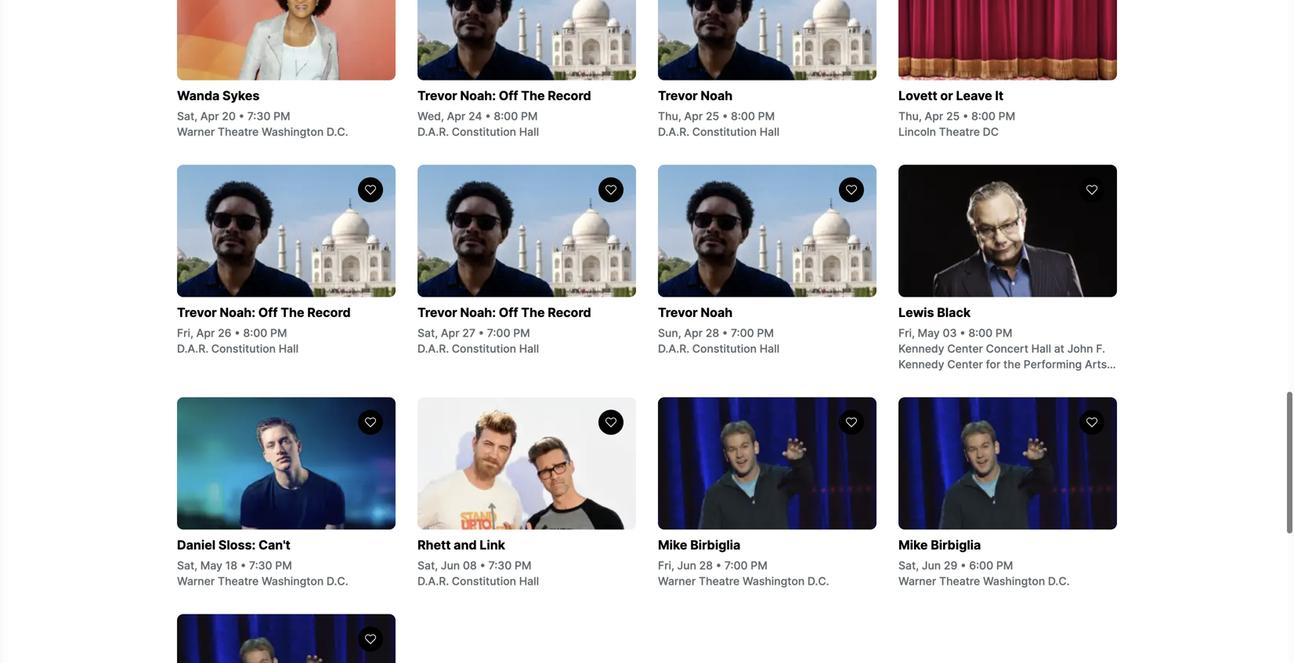 Task type: locate. For each thing, give the bounding box(es) containing it.
• inside mike birbiglia fri, jun 28 • 7:00 pm warner theatre washington d.c.
[[716, 560, 722, 573]]

0 horizontal spatial jun
[[441, 560, 460, 573]]

d.c.
[[327, 125, 348, 139], [327, 575, 348, 588], [808, 575, 830, 588], [1048, 575, 1070, 588]]

constitution inside trevor noah: off the record sat, apr 27 • 7:00 pm d.a.r. constitution hall
[[452, 342, 516, 356]]

f.
[[1096, 342, 1106, 356]]

sat, left 27 on the left of page
[[418, 327, 438, 340]]

0 vertical spatial 28
[[706, 327, 720, 340]]

kennedy
[[899, 342, 945, 356], [899, 358, 945, 371]]

concert
[[986, 342, 1029, 356]]

03
[[943, 327, 957, 340]]

0 horizontal spatial mike
[[658, 538, 688, 553]]

7:30 down can't
[[249, 560, 272, 573]]

the
[[521, 88, 545, 103], [281, 305, 304, 321], [521, 305, 545, 321]]

noah
[[701, 88, 733, 103], [701, 305, 733, 321]]

7:30 inside daniel sloss: can't sat, may 18 • 7:30 pm warner theatre washington d.c.
[[249, 560, 272, 573]]

0 vertical spatial center
[[948, 342, 983, 356]]

washington
[[262, 125, 324, 139], [262, 575, 324, 588], [743, 575, 805, 588], [983, 575, 1046, 588]]

mike
[[658, 538, 688, 553], [899, 538, 928, 553]]

the
[[1004, 358, 1021, 371]]

d.c. inside mike birbiglia sat, jun 29 • 6:00 pm warner theatre washington d.c.
[[1048, 575, 1070, 588]]

warner inside mike birbiglia sat, jun 29 • 6:00 pm warner theatre washington d.c.
[[899, 575, 937, 588]]

pm
[[274, 110, 290, 123], [521, 110, 538, 123], [758, 110, 775, 123], [999, 110, 1016, 123], [270, 327, 287, 340], [513, 327, 530, 340], [757, 327, 774, 340], [996, 327, 1013, 340], [275, 560, 292, 573], [515, 560, 532, 573], [751, 560, 768, 573], [997, 560, 1014, 573]]

apr
[[200, 110, 219, 123], [447, 110, 466, 123], [684, 110, 703, 123], [925, 110, 944, 123], [196, 327, 215, 340], [441, 327, 460, 340], [684, 327, 703, 340]]

• inside trevor noah: off the record sat, apr 27 • 7:00 pm d.a.r. constitution hall
[[479, 327, 484, 340]]

d.c. inside wanda sykes sat, apr 20 • 7:30 pm warner theatre washington d.c.
[[327, 125, 348, 139]]

trevor for trevor noah sun, apr 28 • 7:00 pm d.a.r. constitution hall
[[658, 305, 698, 321]]

1 horizontal spatial 25
[[947, 110, 960, 123]]

record inside trevor noah: off the record sat, apr 27 • 7:00 pm d.a.r. constitution hall
[[548, 305, 591, 321]]

2 noah from the top
[[701, 305, 733, 321]]

constitution inside trevor noah sun, apr 28 • 7:00 pm d.a.r. constitution hall
[[693, 342, 757, 356]]

0 horizontal spatial may
[[200, 560, 223, 573]]

hall inside the trevor noah: off the record wed, apr 24 • 8:00 pm d.a.r. constitution hall
[[519, 125, 539, 139]]

fri, inside trevor noah: off the record fri, apr 26 • 8:00 pm d.a.r. constitution hall
[[177, 327, 193, 340]]

birbiglia inside mike birbiglia fri, jun 28 • 7:00 pm warner theatre washington d.c.
[[691, 538, 741, 553]]

the inside trevor noah: off the record sat, apr 27 • 7:00 pm d.a.r. constitution hall
[[521, 305, 545, 321]]

7:00
[[487, 327, 511, 340], [731, 327, 754, 340], [725, 560, 748, 573]]

trevor
[[418, 88, 457, 103], [658, 88, 698, 103], [177, 305, 217, 321], [418, 305, 457, 321], [658, 305, 698, 321]]

washington inside mike birbiglia fri, jun 28 • 7:00 pm warner theatre washington d.c.
[[743, 575, 805, 588]]

center down 03
[[948, 342, 983, 356]]

1 vertical spatial may
[[200, 560, 223, 573]]

the for trevor noah: off the record sat, apr 27 • 7:00 pm d.a.r. constitution hall
[[521, 305, 545, 321]]

7:00 for trevor noah
[[731, 327, 754, 340]]

0 vertical spatial noah
[[701, 88, 733, 103]]

off inside the trevor noah: off the record wed, apr 24 • 8:00 pm d.a.r. constitution hall
[[499, 88, 518, 103]]

noah for trevor noah sun, apr 28 • 7:00 pm d.a.r. constitution hall
[[701, 305, 733, 321]]

sat, inside trevor noah: off the record sat, apr 27 • 7:00 pm d.a.r. constitution hall
[[418, 327, 438, 340]]

0 vertical spatial kennedy
[[899, 342, 945, 356]]

d.c. inside mike birbiglia fri, jun 28 • 7:00 pm warner theatre washington d.c.
[[808, 575, 830, 588]]

1 thu, from the left
[[658, 110, 682, 123]]

d.a.r. inside trevor noah: off the record fri, apr 26 • 8:00 pm d.a.r. constitution hall
[[177, 342, 208, 356]]

8:00 inside lovett or leave it thu, apr 25 • 8:00 pm lincoln theatre dc
[[972, 110, 996, 123]]

theatre for mike birbiglia fri, jun 28 • 7:00 pm warner theatre washington d.c.
[[699, 575, 740, 588]]

7:30 down link
[[489, 560, 512, 573]]

1 vertical spatial 28
[[700, 560, 713, 573]]

-
[[1110, 358, 1115, 371]]

7:00 inside trevor noah: off the record sat, apr 27 • 7:00 pm d.a.r. constitution hall
[[487, 327, 511, 340]]

hall
[[519, 125, 539, 139], [760, 125, 780, 139], [279, 342, 299, 356], [519, 342, 539, 356], [760, 342, 780, 356], [1032, 342, 1052, 356], [519, 575, 539, 588]]

fri,
[[177, 327, 193, 340], [899, 327, 915, 340], [658, 560, 675, 573]]

john
[[1068, 342, 1094, 356]]

0 horizontal spatial birbiglia
[[691, 538, 741, 553]]

28 inside trevor noah sun, apr 28 • 7:00 pm d.a.r. constitution hall
[[706, 327, 720, 340]]

theatre inside mike birbiglia fri, jun 28 • 7:00 pm warner theatre washington d.c.
[[699, 575, 740, 588]]

dc
[[983, 125, 999, 139]]

daniel
[[177, 538, 216, 553]]

7:30 inside wanda sykes sat, apr 20 • 7:30 pm warner theatre washington d.c.
[[247, 110, 271, 123]]

d.a.r. inside trevor noah thu, apr 25 • 8:00 pm d.a.r. constitution hall
[[658, 125, 690, 139]]

theatre
[[218, 125, 259, 139], [939, 125, 980, 139], [218, 575, 259, 588], [699, 575, 740, 588], [940, 575, 981, 588]]

noah:
[[460, 88, 496, 103], [220, 305, 255, 321], [460, 305, 496, 321]]

pm inside lovett or leave it thu, apr 25 • 8:00 pm lincoln theatre dc
[[999, 110, 1016, 123]]

1 noah from the top
[[701, 88, 733, 103]]

8:00
[[494, 110, 518, 123], [731, 110, 755, 123], [972, 110, 996, 123], [243, 327, 267, 340], [969, 327, 993, 340]]

fri, for lewis black
[[899, 327, 915, 340]]

warner inside mike birbiglia fri, jun 28 • 7:00 pm warner theatre washington d.c.
[[658, 575, 696, 588]]

mike birbiglia fri, jun 28 • 7:00 pm warner theatre washington d.c.
[[658, 538, 830, 588]]

2 horizontal spatial fri,
[[899, 327, 915, 340]]

pm inside trevor noah thu, apr 25 • 8:00 pm d.a.r. constitution hall
[[758, 110, 775, 123]]

trevor inside trevor noah sun, apr 28 • 7:00 pm d.a.r. constitution hall
[[658, 305, 698, 321]]

0 horizontal spatial thu,
[[658, 110, 682, 123]]

0 horizontal spatial 25
[[706, 110, 720, 123]]

• inside mike birbiglia sat, jun 29 • 6:00 pm warner theatre washington d.c.
[[961, 560, 967, 573]]

performing
[[1024, 358, 1082, 371]]

d.c. for mike birbiglia fri, jun 28 • 7:00 pm warner theatre washington d.c.
[[808, 575, 830, 588]]

wanda sykes sat, apr 20 • 7:30 pm warner theatre washington d.c.
[[177, 88, 348, 139]]

28
[[706, 327, 720, 340], [700, 560, 713, 573]]

pm inside wanda sykes sat, apr 20 • 7:30 pm warner theatre washington d.c.
[[274, 110, 290, 123]]

record for trevor noah: off the record wed, apr 24 • 8:00 pm d.a.r. constitution hall
[[548, 88, 591, 103]]

pm inside daniel sloss: can't sat, may 18 • 7:30 pm warner theatre washington d.c.
[[275, 560, 292, 573]]

pm inside mike birbiglia fri, jun 28 • 7:00 pm warner theatre washington d.c.
[[751, 560, 768, 573]]

sat, down daniel
[[177, 560, 198, 573]]

trevor inside the trevor noah: off the record wed, apr 24 • 8:00 pm d.a.r. constitution hall
[[418, 88, 457, 103]]

theatre inside mike birbiglia sat, jun 29 • 6:00 pm warner theatre washington d.c.
[[940, 575, 981, 588]]

trevor inside trevor noah: off the record sat, apr 27 • 7:00 pm d.a.r. constitution hall
[[418, 305, 457, 321]]

may left 03
[[918, 327, 940, 340]]

d.a.r.
[[418, 125, 449, 139], [658, 125, 690, 139], [177, 342, 208, 356], [418, 342, 449, 356], [658, 342, 690, 356], [418, 575, 449, 588]]

1 birbiglia from the left
[[691, 538, 741, 553]]

the inside the trevor noah: off the record wed, apr 24 • 8:00 pm d.a.r. constitution hall
[[521, 88, 545, 103]]

arts
[[1085, 358, 1107, 371]]

mike inside mike birbiglia sat, jun 29 • 6:00 pm warner theatre washington d.c.
[[899, 538, 928, 553]]

7:30 down sykes
[[247, 110, 271, 123]]

d.c. for wanda sykes sat, apr 20 • 7:30 pm warner theatre washington d.c.
[[327, 125, 348, 139]]

1 25 from the left
[[706, 110, 720, 123]]

washington inside wanda sykes sat, apr 20 • 7:30 pm warner theatre washington d.c.
[[262, 125, 324, 139]]

1 vertical spatial noah
[[701, 305, 733, 321]]

2 kennedy from the top
[[899, 358, 945, 371]]

noah: inside the trevor noah: off the record wed, apr 24 • 8:00 pm d.a.r. constitution hall
[[460, 88, 496, 103]]

1 vertical spatial kennedy
[[899, 358, 945, 371]]

trevor inside trevor noah thu, apr 25 • 8:00 pm d.a.r. constitution hall
[[658, 88, 698, 103]]

it
[[996, 88, 1004, 103]]

thu,
[[658, 110, 682, 123], [899, 110, 922, 123]]

record
[[548, 88, 591, 103], [307, 305, 351, 321], [548, 305, 591, 321]]

apr inside lovett or leave it thu, apr 25 • 8:00 pm lincoln theatre dc
[[925, 110, 944, 123]]

constitution inside the trevor noah: off the record wed, apr 24 • 8:00 pm d.a.r. constitution hall
[[452, 125, 516, 139]]

the inside trevor noah: off the record fri, apr 26 • 8:00 pm d.a.r. constitution hall
[[281, 305, 304, 321]]

link
[[480, 538, 505, 553]]

1 kennedy from the top
[[899, 342, 945, 356]]

• inside daniel sloss: can't sat, may 18 • 7:30 pm warner theatre washington d.c.
[[240, 560, 246, 573]]

off
[[499, 88, 518, 103], [258, 305, 278, 321], [499, 305, 518, 321]]

noah: up 24
[[460, 88, 496, 103]]

7:00 inside mike birbiglia fri, jun 28 • 7:00 pm warner theatre washington d.c.
[[725, 560, 748, 573]]

• inside trevor noah thu, apr 25 • 8:00 pm d.a.r. constitution hall
[[722, 110, 728, 123]]

noah: up 27 on the left of page
[[460, 305, 496, 321]]

noah inside trevor noah thu, apr 25 • 8:00 pm d.a.r. constitution hall
[[701, 88, 733, 103]]

for
[[986, 358, 1001, 371]]

08
[[463, 560, 477, 573]]

lovett or leave it thu, apr 25 • 8:00 pm lincoln theatre dc
[[899, 88, 1016, 139]]

warner for mike birbiglia sat, jun 29 • 6:00 pm warner theatre washington d.c.
[[899, 575, 937, 588]]

noah: for trevor noah: off the record fri, apr 26 • 8:00 pm d.a.r. constitution hall
[[220, 305, 255, 321]]

1 horizontal spatial birbiglia
[[931, 538, 981, 553]]

pm inside rhett and link sat, jun 08 • 7:30 pm d.a.r. constitution hall
[[515, 560, 532, 573]]

jun for mike birbiglia sat, jun 29 • 6:00 pm warner theatre washington d.c.
[[922, 560, 941, 573]]

2 mike from the left
[[899, 538, 928, 553]]

record inside trevor noah: off the record fri, apr 26 • 8:00 pm d.a.r. constitution hall
[[307, 305, 351, 321]]

hall inside trevor noah thu, apr 25 • 8:00 pm d.a.r. constitution hall
[[760, 125, 780, 139]]

fri, inside lewis black fri, may 03 • 8:00 pm kennedy center concert hall at john f. kennedy center for the performing arts - complex
[[899, 327, 915, 340]]

at
[[1055, 342, 1065, 356]]

daniel sloss: can't sat, may 18 • 7:30 pm warner theatre washington d.c.
[[177, 538, 348, 588]]

1 horizontal spatial fri,
[[658, 560, 675, 573]]

center left for
[[948, 358, 983, 371]]

trevor for trevor noah: off the record fri, apr 26 • 8:00 pm d.a.r. constitution hall
[[177, 305, 217, 321]]

25
[[706, 110, 720, 123], [947, 110, 960, 123]]

29
[[944, 560, 958, 573]]

off inside trevor noah: off the record fri, apr 26 • 8:00 pm d.a.r. constitution hall
[[258, 305, 278, 321]]

may
[[918, 327, 940, 340], [200, 560, 223, 573]]

3 jun from the left
[[922, 560, 941, 573]]

sat, inside mike birbiglia sat, jun 29 • 6:00 pm warner theatre washington d.c.
[[899, 560, 919, 573]]

trevor noah: off the record fri, apr 26 • 8:00 pm d.a.r. constitution hall
[[177, 305, 351, 356]]

sat, inside wanda sykes sat, apr 20 • 7:30 pm warner theatre washington d.c.
[[177, 110, 198, 123]]

d.a.r. inside rhett and link sat, jun 08 • 7:30 pm d.a.r. constitution hall
[[418, 575, 449, 588]]

7:30 for daniel sloss: can't
[[249, 560, 272, 573]]

sloss:
[[219, 538, 256, 553]]

2 horizontal spatial jun
[[922, 560, 941, 573]]

birbiglia
[[691, 538, 741, 553], [931, 538, 981, 553]]

1 vertical spatial center
[[948, 358, 983, 371]]

center
[[948, 342, 983, 356], [948, 358, 983, 371]]

1 horizontal spatial thu,
[[899, 110, 922, 123]]

0 horizontal spatial fri,
[[177, 327, 193, 340]]

warner
[[177, 125, 215, 139], [177, 575, 215, 588], [658, 575, 696, 588], [899, 575, 937, 588]]

trevor inside trevor noah: off the record fri, apr 26 • 8:00 pm d.a.r. constitution hall
[[177, 305, 217, 321]]

hall inside trevor noah sun, apr 28 • 7:00 pm d.a.r. constitution hall
[[760, 342, 780, 356]]

1 mike from the left
[[658, 538, 688, 553]]

27
[[463, 327, 476, 340]]

off for trevor noah: off the record sat, apr 27 • 7:00 pm d.a.r. constitution hall
[[499, 305, 518, 321]]

d.a.r. inside the trevor noah: off the record wed, apr 24 • 8:00 pm d.a.r. constitution hall
[[418, 125, 449, 139]]

birbiglia inside mike birbiglia sat, jun 29 • 6:00 pm warner theatre washington d.c.
[[931, 538, 981, 553]]

leave
[[956, 88, 993, 103]]

1 jun from the left
[[441, 560, 460, 573]]

trevor for trevor noah: off the record wed, apr 24 • 8:00 pm d.a.r. constitution hall
[[418, 88, 457, 103]]

may left 18
[[200, 560, 223, 573]]

birbiglia for mike birbiglia fri, jun 28 • 7:00 pm warner theatre washington d.c.
[[691, 538, 741, 553]]

pm inside the trevor noah: off the record wed, apr 24 • 8:00 pm d.a.r. constitution hall
[[521, 110, 538, 123]]

jun inside mike birbiglia sat, jun 29 • 6:00 pm warner theatre washington d.c.
[[922, 560, 941, 573]]

sat, left 29
[[899, 560, 919, 573]]

2 25 from the left
[[947, 110, 960, 123]]

rhett and link sat, jun 08 • 7:30 pm d.a.r. constitution hall
[[418, 538, 539, 588]]

• inside trevor noah sun, apr 28 • 7:00 pm d.a.r. constitution hall
[[722, 327, 728, 340]]

sat, down rhett
[[418, 560, 438, 573]]

1 horizontal spatial may
[[918, 327, 940, 340]]

•
[[239, 110, 245, 123], [485, 110, 491, 123], [722, 110, 728, 123], [963, 110, 969, 123], [235, 327, 240, 340], [479, 327, 484, 340], [722, 327, 728, 340], [960, 327, 966, 340], [240, 560, 246, 573], [480, 560, 486, 573], [716, 560, 722, 573], [961, 560, 967, 573]]

sat,
[[177, 110, 198, 123], [418, 327, 438, 340], [177, 560, 198, 573], [418, 560, 438, 573], [899, 560, 919, 573]]

apr inside trevor noah: off the record sat, apr 27 • 7:00 pm d.a.r. constitution hall
[[441, 327, 460, 340]]

theatre inside wanda sykes sat, apr 20 • 7:30 pm warner theatre washington d.c.
[[218, 125, 259, 139]]

noah: up 26
[[220, 305, 255, 321]]

0 vertical spatial may
[[918, 327, 940, 340]]

2 thu, from the left
[[899, 110, 922, 123]]

7:30
[[247, 110, 271, 123], [249, 560, 272, 573], [489, 560, 512, 573]]

1 horizontal spatial mike
[[899, 538, 928, 553]]

off inside trevor noah: off the record sat, apr 27 • 7:00 pm d.a.r. constitution hall
[[499, 305, 518, 321]]

noah: inside trevor noah: off the record fri, apr 26 • 8:00 pm d.a.r. constitution hall
[[220, 305, 255, 321]]

mike inside mike birbiglia fri, jun 28 • 7:00 pm warner theatre washington d.c.
[[658, 538, 688, 553]]

washington inside mike birbiglia sat, jun 29 • 6:00 pm warner theatre washington d.c.
[[983, 575, 1046, 588]]

jun
[[441, 560, 460, 573], [677, 560, 697, 573], [922, 560, 941, 573]]

sat, down wanda
[[177, 110, 198, 123]]

constitution
[[452, 125, 516, 139], [693, 125, 757, 139], [211, 342, 276, 356], [452, 342, 516, 356], [693, 342, 757, 356], [452, 575, 516, 588]]

2 birbiglia from the left
[[931, 538, 981, 553]]

6:00
[[969, 560, 994, 573]]

sat, inside rhett and link sat, jun 08 • 7:30 pm d.a.r. constitution hall
[[418, 560, 438, 573]]

off for trevor noah: off the record wed, apr 24 • 8:00 pm d.a.r. constitution hall
[[499, 88, 518, 103]]

warner for wanda sykes sat, apr 20 • 7:30 pm warner theatre washington d.c.
[[177, 125, 215, 139]]

1 horizontal spatial jun
[[677, 560, 697, 573]]

7:00 for mike birbiglia
[[725, 560, 748, 573]]

2 jun from the left
[[677, 560, 697, 573]]



Task type: describe. For each thing, give the bounding box(es) containing it.
lincoln
[[899, 125, 936, 139]]

wanda
[[177, 88, 220, 103]]

rhett
[[418, 538, 451, 553]]

apr inside trevor noah sun, apr 28 • 7:00 pm d.a.r. constitution hall
[[684, 327, 703, 340]]

sykes
[[223, 88, 260, 103]]

hall inside lewis black fri, may 03 • 8:00 pm kennedy center concert hall at john f. kennedy center for the performing arts - complex
[[1032, 342, 1052, 356]]

pm inside trevor noah: off the record sat, apr 27 • 7:00 pm d.a.r. constitution hall
[[513, 327, 530, 340]]

8:00 inside the trevor noah: off the record wed, apr 24 • 8:00 pm d.a.r. constitution hall
[[494, 110, 518, 123]]

theatre inside lovett or leave it thu, apr 25 • 8:00 pm lincoln theatre dc
[[939, 125, 980, 139]]

hall inside rhett and link sat, jun 08 • 7:30 pm d.a.r. constitution hall
[[519, 575, 539, 588]]

d.c. inside daniel sloss: can't sat, may 18 • 7:30 pm warner theatre washington d.c.
[[327, 575, 348, 588]]

may inside daniel sloss: can't sat, may 18 • 7:30 pm warner theatre washington d.c.
[[200, 560, 223, 573]]

trevor for trevor noah: off the record sat, apr 27 • 7:00 pm d.a.r. constitution hall
[[418, 305, 457, 321]]

sat, inside daniel sloss: can't sat, may 18 • 7:30 pm warner theatre washington d.c.
[[177, 560, 198, 573]]

apr inside trevor noah thu, apr 25 • 8:00 pm d.a.r. constitution hall
[[684, 110, 703, 123]]

thu, inside lovett or leave it thu, apr 25 • 8:00 pm lincoln theatre dc
[[899, 110, 922, 123]]

or
[[941, 88, 953, 103]]

d.a.r. inside trevor noah sun, apr 28 • 7:00 pm d.a.r. constitution hall
[[658, 342, 690, 356]]

washington for wanda sykes sat, apr 20 • 7:30 pm warner theatre washington d.c.
[[262, 125, 324, 139]]

jun for mike birbiglia fri, jun 28 • 7:00 pm warner theatre washington d.c.
[[677, 560, 697, 573]]

trevor noah thu, apr 25 • 8:00 pm d.a.r. constitution hall
[[658, 88, 780, 139]]

• inside trevor noah: off the record fri, apr 26 • 8:00 pm d.a.r. constitution hall
[[235, 327, 240, 340]]

• inside lewis black fri, may 03 • 8:00 pm kennedy center concert hall at john f. kennedy center for the performing arts - complex
[[960, 327, 966, 340]]

hall inside trevor noah: off the record fri, apr 26 • 8:00 pm d.a.r. constitution hall
[[279, 342, 299, 356]]

20
[[222, 110, 236, 123]]

apr inside the trevor noah: off the record wed, apr 24 • 8:00 pm d.a.r. constitution hall
[[447, 110, 466, 123]]

thu, inside trevor noah thu, apr 25 • 8:00 pm d.a.r. constitution hall
[[658, 110, 682, 123]]

8:00 inside lewis black fri, may 03 • 8:00 pm kennedy center concert hall at john f. kennedy center for the performing arts - complex
[[969, 327, 993, 340]]

24
[[469, 110, 482, 123]]

wed,
[[418, 110, 444, 123]]

record for trevor noah: off the record sat, apr 27 • 7:00 pm d.a.r. constitution hall
[[548, 305, 591, 321]]

washington inside daniel sloss: can't sat, may 18 • 7:30 pm warner theatre washington d.c.
[[262, 575, 324, 588]]

• inside wanda sykes sat, apr 20 • 7:30 pm warner theatre washington d.c.
[[239, 110, 245, 123]]

may inside lewis black fri, may 03 • 8:00 pm kennedy center concert hall at john f. kennedy center for the performing arts - complex
[[918, 327, 940, 340]]

28 for noah
[[706, 327, 720, 340]]

theatre inside daniel sloss: can't sat, may 18 • 7:30 pm warner theatre washington d.c.
[[218, 575, 259, 588]]

pm inside trevor noah: off the record fri, apr 26 • 8:00 pm d.a.r. constitution hall
[[270, 327, 287, 340]]

d.c. for mike birbiglia sat, jun 29 • 6:00 pm warner theatre washington d.c.
[[1048, 575, 1070, 588]]

trevor noah: off the record sat, apr 27 • 7:00 pm d.a.r. constitution hall
[[418, 305, 591, 356]]

25 inside lovett or leave it thu, apr 25 • 8:00 pm lincoln theatre dc
[[947, 110, 960, 123]]

record for trevor noah: off the record fri, apr 26 • 8:00 pm d.a.r. constitution hall
[[307, 305, 351, 321]]

noah: for trevor noah: off the record sat, apr 27 • 7:00 pm d.a.r. constitution hall
[[460, 305, 496, 321]]

constitution inside rhett and link sat, jun 08 • 7:30 pm d.a.r. constitution hall
[[452, 575, 516, 588]]

• inside the trevor noah: off the record wed, apr 24 • 8:00 pm d.a.r. constitution hall
[[485, 110, 491, 123]]

and
[[454, 538, 477, 553]]

theatre for mike birbiglia sat, jun 29 • 6:00 pm warner theatre washington d.c.
[[940, 575, 981, 588]]

pm inside lewis black fri, may 03 • 8:00 pm kennedy center concert hall at john f. kennedy center for the performing arts - complex
[[996, 327, 1013, 340]]

mike for mike birbiglia fri, jun 28 • 7:00 pm warner theatre washington d.c.
[[658, 538, 688, 553]]

trevor noah sun, apr 28 • 7:00 pm d.a.r. constitution hall
[[658, 305, 780, 356]]

1 center from the top
[[948, 342, 983, 356]]

theatre for wanda sykes sat, apr 20 • 7:30 pm warner theatre washington d.c.
[[218, 125, 259, 139]]

fri, for mike birbiglia
[[658, 560, 675, 573]]

d.a.r. inside trevor noah: off the record sat, apr 27 • 7:00 pm d.a.r. constitution hall
[[418, 342, 449, 356]]

apr inside wanda sykes sat, apr 20 • 7:30 pm warner theatre washington d.c.
[[200, 110, 219, 123]]

warner for mike birbiglia fri, jun 28 • 7:00 pm warner theatre washington d.c.
[[658, 575, 696, 588]]

jun inside rhett and link sat, jun 08 • 7:30 pm d.a.r. constitution hall
[[441, 560, 460, 573]]

lovett
[[899, 88, 938, 103]]

trevor noah: off the record wed, apr 24 • 8:00 pm d.a.r. constitution hall
[[418, 88, 591, 139]]

trevor for trevor noah thu, apr 25 • 8:00 pm d.a.r. constitution hall
[[658, 88, 698, 103]]

28 for birbiglia
[[700, 560, 713, 573]]

noah: for trevor noah: off the record wed, apr 24 • 8:00 pm d.a.r. constitution hall
[[460, 88, 496, 103]]

mike birbiglia sat, jun 29 • 6:00 pm warner theatre washington d.c.
[[899, 538, 1070, 588]]

complex
[[899, 374, 945, 387]]

warner inside daniel sloss: can't sat, may 18 • 7:30 pm warner theatre washington d.c.
[[177, 575, 215, 588]]

apr inside trevor noah: off the record fri, apr 26 • 8:00 pm d.a.r. constitution hall
[[196, 327, 215, 340]]

18
[[225, 560, 238, 573]]

• inside lovett or leave it thu, apr 25 • 8:00 pm lincoln theatre dc
[[963, 110, 969, 123]]

sun,
[[658, 327, 681, 340]]

pm inside trevor noah sun, apr 28 • 7:00 pm d.a.r. constitution hall
[[757, 327, 774, 340]]

pm inside mike birbiglia sat, jun 29 • 6:00 pm warner theatre washington d.c.
[[997, 560, 1014, 573]]

can't
[[259, 538, 291, 553]]

washington for mike birbiglia fri, jun 28 • 7:00 pm warner theatre washington d.c.
[[743, 575, 805, 588]]

constitution inside trevor noah: off the record fri, apr 26 • 8:00 pm d.a.r. constitution hall
[[211, 342, 276, 356]]

constitution inside trevor noah thu, apr 25 • 8:00 pm d.a.r. constitution hall
[[693, 125, 757, 139]]

birbiglia for mike birbiglia sat, jun 29 • 6:00 pm warner theatre washington d.c.
[[931, 538, 981, 553]]

the for trevor noah: off the record wed, apr 24 • 8:00 pm d.a.r. constitution hall
[[521, 88, 545, 103]]

the for trevor noah: off the record fri, apr 26 • 8:00 pm d.a.r. constitution hall
[[281, 305, 304, 321]]

• inside rhett and link sat, jun 08 • 7:30 pm d.a.r. constitution hall
[[480, 560, 486, 573]]

lewis
[[899, 305, 934, 321]]

2 center from the top
[[948, 358, 983, 371]]

7:30 for rhett and link
[[489, 560, 512, 573]]

hall inside trevor noah: off the record sat, apr 27 • 7:00 pm d.a.r. constitution hall
[[519, 342, 539, 356]]

25 inside trevor noah thu, apr 25 • 8:00 pm d.a.r. constitution hall
[[706, 110, 720, 123]]

mike for mike birbiglia sat, jun 29 • 6:00 pm warner theatre washington d.c.
[[899, 538, 928, 553]]

8:00 inside trevor noah: off the record fri, apr 26 • 8:00 pm d.a.r. constitution hall
[[243, 327, 267, 340]]

washington for mike birbiglia sat, jun 29 • 6:00 pm warner theatre washington d.c.
[[983, 575, 1046, 588]]

26
[[218, 327, 232, 340]]

noah for trevor noah thu, apr 25 • 8:00 pm d.a.r. constitution hall
[[701, 88, 733, 103]]

8:00 inside trevor noah thu, apr 25 • 8:00 pm d.a.r. constitution hall
[[731, 110, 755, 123]]

lewis black fri, may 03 • 8:00 pm kennedy center concert hall at john f. kennedy center for the performing arts - complex
[[899, 305, 1115, 387]]

black
[[937, 305, 971, 321]]

off for trevor noah: off the record fri, apr 26 • 8:00 pm d.a.r. constitution hall
[[258, 305, 278, 321]]



Task type: vqa. For each thing, say whether or not it's contained in the screenshot.


